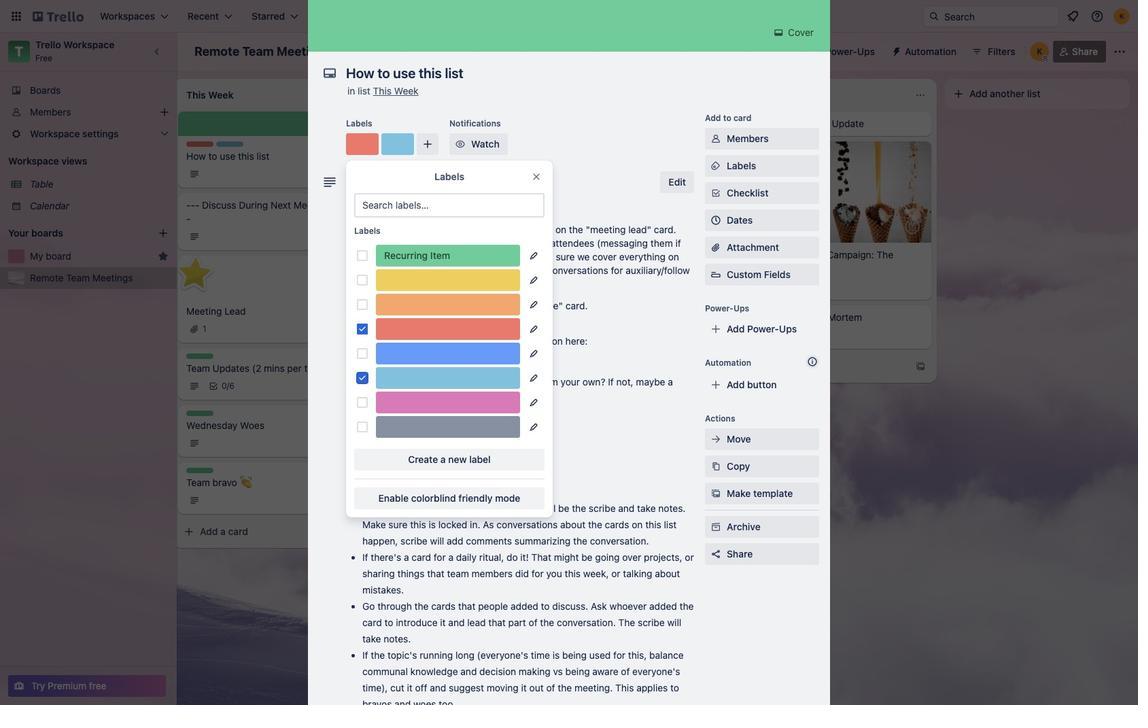 Task type: describe. For each thing, give the bounding box(es) containing it.
create for create a new list for each meeting and move cards over after they are discussed ------>
[[379, 142, 409, 154]]

recurring item
[[384, 250, 450, 261]]

card. inside for each meeting, there will be someone's face on the "meeting lead" card. they're in charge of wrangling any last minute attendees (messaging them if they're not there), running the meeting, making sure we cover everything on the cards, keeping us all on topic, and tabling conversations for auxiliary/follow up meetings if they run long.
[[654, 224, 676, 235]]

there
[[428, 224, 451, 235]]

might
[[554, 551, 579, 563]]

add up 'add button' button
[[779, 361, 797, 372]]

putting
[[469, 335, 501, 347]]

it left out
[[521, 682, 527, 693]]

1 vertical spatial power-ups
[[705, 303, 749, 313]]

someone's inside the there will also be someone's face on the "scribe" card. see a full description on this blog post
[[425, 300, 473, 311]]

template
[[753, 487, 793, 499]]

custom fields button
[[705, 268, 819, 281]]

cover
[[785, 27, 814, 38]]

add power-ups
[[727, 323, 797, 334]]

about up might at the bottom of page
[[560, 519, 586, 530]]

for left this,
[[613, 649, 626, 661]]

0 vertical spatial conversation.
[[590, 535, 649, 547]]

for inside for each meeting, there will be someone's face on the "meeting lead" card. they're in charge of wrangling any last minute attendees (messaging them if they're not there), running the meeting, making sure we cover everything on the cards, keeping us all on topic, and tabling conversations for auxiliary/follow up meetings if they run long.
[[611, 264, 623, 276]]

>
[[453, 169, 458, 181]]

discuss.
[[552, 600, 588, 612]]

0 vertical spatial this
[[373, 85, 392, 97]]

2 horizontal spatial that
[[488, 617, 506, 628]]

color: green, title: "recurring item" element for team updates (2 mins per team)
[[186, 354, 213, 359]]

archive
[[727, 521, 761, 532]]

on inside say hi! make sure everyone's here. a volunteer, or failing that, last person in will be the scribe and take notes. make sure this is locked in. as conversations about the cards on this list happen, scribe will add comments summarizing the conversation. if there's a card for a daily ritual, do it! that might be going over projects, or sharing things that team members did for you this week, or talking about mistakes. go through the cards that people added to discuss. ask whoever added the card to introduce it and lead that part of the conversation. the scribe will take notes. if the topic's running long (everyone's time is being used for this, balance communal knowledge and decision making vs being aware of everyone's time), cut it off and suggest moving it out of the meeting. this applies to bravos and woes too.
[[632, 519, 643, 530]]

calendar for calendar
[[30, 200, 69, 211]]

this inside the there will also be someone's face on the "scribe" card. see a full description on this blog post
[[454, 313, 470, 325]]

not
[[379, 251, 394, 262]]

cards inside create a new list for each meeting and move cards over after they are discussed ------>
[[425, 156, 449, 167]]

will inside for each meeting, there will be someone's face on the "meeting lead" card. they're in charge of wrangling any last minute attendees (messaging them if they're not there), running the meeting, making sure we cover everything on the cards, keeping us all on topic, and tabling conversations for auxiliary/follow up meetings if they run long.
[[453, 224, 467, 235]]

to left nordic
[[723, 113, 731, 123]]

updates
[[213, 362, 250, 374]]

card up there
[[421, 199, 441, 211]]

watch
[[471, 138, 500, 150]]

you inside shipping things is cool. tell us all about it. is it relevant to at least two teams apart from your own? if not, maybe a different forum's better. could you use chat for this?
[[391, 409, 407, 420]]

my board
[[30, 250, 71, 262]]

brief
[[572, 238, 593, 249]]

attendees
[[551, 237, 594, 249]]

keeping
[[392, 264, 427, 276]]

0 horizontal spatial in
[[347, 85, 355, 97]]

show menu image
[[1113, 45, 1127, 58]]

add left another
[[969, 88, 987, 99]]

in inside say hi! make sure everyone's here. a volunteer, or failing that, last person in will be the scribe and take notes. make sure this is locked in. as conversations about the cards on this list happen, scribe will add comments summarizing the conversation. if there's a card for a daily ritual, do it! that might be going over projects, or sharing things that team members did for you this week, or talking about mistakes. go through the cards that people added to discuss. ask whoever added the card to introduce it and lead that part of the conversation. the scribe will take notes. if the topic's running long (everyone's time is being used for this, balance communal knowledge and decision making vs being aware of everyone's time), cut it off and suggest moving it out of the meeting. this applies to bravos and woes too.
[[531, 502, 539, 514]]

each inside for each meeting, there will be someone's face on the "meeting lead" card. they're in charge of wrangling any last minute attendees (messaging them if they're not there), running the meeting, making sure we cover everything on the cards, keeping us all on topic, and tabling conversations for auxiliary/follow up meetings if they run long.
[[363, 224, 384, 235]]

0 vertical spatial if
[[675, 237, 681, 249]]

my
[[30, 250, 43, 262]]

this,
[[628, 649, 647, 661]]

add a card button for create from template… icon to the top
[[371, 194, 521, 216]]

how to use this list
[[186, 150, 269, 162]]

webinar
[[766, 312, 802, 323]]

new for label
[[448, 453, 467, 465]]

add board image
[[158, 228, 169, 239]]

this week link
[[373, 85, 419, 97]]

0 vertical spatial share button
[[1053, 41, 1106, 63]]

of right part
[[529, 617, 538, 628]]

list inside button
[[1027, 88, 1040, 99]]

shipping
[[362, 360, 401, 371]]

will up balance
[[667, 617, 681, 628]]

on down artificial
[[668, 251, 679, 262]]

1 for scoop
[[801, 281, 805, 291]]

week,
[[583, 568, 609, 579]]

1 horizontal spatial ups
[[779, 323, 797, 334]]

next
[[271, 199, 291, 211]]

team inside say hi! make sure everyone's here. a volunteer, or failing that, last person in will be the scribe and take notes. make sure this is locked in. as conversations about the cards on this list happen, scribe will add comments summarizing the conversation. if there's a card for a daily ritual, do it! that might be going over projects, or sharing things that team members did for you this week, or talking about mistakes. go through the cards that people added to discuss. ask whoever added the card to introduce it and lead that part of the conversation. the scribe will take notes. if the topic's running long (everyone's time is being used for this, balance communal knowledge and decision making vs being aware of everyone's time), cut it off and suggest moving it out of the meeting. this applies to bravos and woes too.
[[447, 568, 469, 579]]

this up during
[[238, 150, 254, 162]]

1 horizontal spatial notes.
[[658, 502, 686, 514]]

sm image for copy
[[709, 460, 723, 473]]

edit
[[669, 176, 686, 188]]

for inside shipping things is cool. tell us all about it. is it relevant to at least two teams apart from your own? if not, maybe a different forum's better. could you use chat for this?
[[449, 409, 461, 420]]

how team meetings work
[[346, 202, 476, 214]]

1 vertical spatial if
[[362, 551, 368, 563]]

cool.
[[443, 360, 464, 371]]

this down 'volunteer,' at the bottom left of page
[[410, 519, 426, 530]]

--- discuss during next meeting -- - link
[[186, 199, 344, 226]]

card up not,
[[614, 363, 634, 374]]

1 vertical spatial scribe
[[401, 535, 427, 547]]

add down the discussed
[[393, 199, 411, 211]]

1 vertical spatial is
[[429, 519, 436, 530]]

last inside say hi! make sure everyone's here. a volunteer, or failing that, last person in will be the scribe and take notes. make sure this is locked in. as conversations about the cards on this list happen, scribe will add comments summarizing the conversation. if there's a card for a daily ritual, do it! that might be going over projects, or sharing things that team members did for you this week, or talking about mistakes. go through the cards that people added to discuss. ask whoever added the card to introduce it and lead that part of the conversation. the scribe will take notes. if the topic's running long (everyone's time is being used for this, balance communal knowledge and decision making vs being aware of everyone's time), cut it off and suggest moving it out of the meeting. this applies to bravos and woes too.
[[480, 502, 496, 514]]

list inside say hi! make sure everyone's here. a volunteer, or failing that, last person in will be the scribe and take notes. make sure this is locked in. as conversations about the cards on this list happen, scribe will add comments summarizing the conversation. if there's a card for a daily ritual, do it! that might be going over projects, or sharing things that team members did for you this week, or talking about mistakes. go through the cards that people added to discuss. ask whoever added the card to introduce it and lead that part of the conversation. the scribe will take notes. if the topic's running long (everyone's time is being used for this, balance communal knowledge and decision making vs being aware of everyone's time), cut it off and suggest moving it out of the meeting. this applies to bravos and woes too.
[[664, 519, 677, 530]]

color: sky, title: none image up better.
[[376, 367, 520, 389]]

webinar post-mortem
[[766, 312, 862, 323]]

run
[[433, 278, 447, 290]]

make down copy
[[727, 487, 751, 499]]

in inside for each meeting, there will be someone's face on the "meeting lead" card. they're in charge of wrangling any last minute attendees (messaging them if they're not there), running the meeting, making sure we cover everything on the cards, keeping us all on topic, and tabling conversations for auxiliary/follow up meetings if they run long.
[[382, 237, 390, 249]]

enable colorblind friendly mode button
[[354, 487, 545, 509]]

colorblind
[[411, 492, 456, 504]]

trello
[[35, 39, 61, 50]]

tell
[[467, 360, 482, 371]]

things inside say hi! make sure everyone's here. a volunteer, or failing that, last person in will be the scribe and take notes. make sure this is locked in. as conversations about the cards on this list happen, scribe will add comments summarizing the conversation. if there's a card for a daily ritual, do it! that might be going over projects, or sharing things that team members did for you this week, or talking about mistakes. go through the cards that people added to discuss. ask whoever added the card to introduce it and lead that part of the conversation. the scribe will take notes. if the topic's running long (everyone's time is being used for this, balance communal knowledge and decision making vs being aware of everyone's time), cut it off and suggest moving it out of the meeting. this applies to bravos and woes too.
[[397, 568, 425, 579]]

calendar for calendar power-up
[[701, 46, 740, 57]]

not,
[[616, 376, 633, 388]]

add left button
[[727, 379, 745, 390]]

actions
[[705, 413, 735, 424]]

automation inside button
[[905, 46, 957, 57]]

description
[[389, 313, 438, 325]]

going
[[595, 551, 620, 563]]

workspace views
[[8, 155, 87, 167]]

create a new label
[[408, 453, 491, 465]]

2 vertical spatial scribe
[[638, 617, 665, 628]]

1 vertical spatial being
[[565, 666, 590, 677]]

sm image for watch
[[453, 137, 467, 151]]

my board link
[[30, 250, 152, 263]]

sm image for labels
[[709, 159, 723, 173]]

running the meeting
[[346, 445, 453, 458]]

1 vertical spatial meetings
[[92, 272, 133, 284]]

color: red, title: none image
[[376, 318, 520, 340]]

card down post-
[[807, 361, 827, 372]]

color: blue, title: none image
[[376, 343, 520, 364]]

different
[[362, 392, 400, 404]]

copy link
[[705, 456, 819, 477]]

if inside shipping things is cool. tell us all about it. is it relevant to at least two teams apart from your own? if not, maybe a different forum's better. could you use chat for this?
[[608, 376, 614, 388]]

they inside create a new list for each meeting and move cards over after they are discussed ------>
[[496, 156, 516, 167]]

things inside shipping things is cool. tell us all about it. is it relevant to at least two teams apart from your own? if not, maybe a different forum's better. could you use chat for this?
[[403, 360, 431, 371]]

2 vertical spatial is
[[553, 649, 560, 661]]

1 vertical spatial members link
[[705, 128, 819, 150]]

card right the update
[[734, 113, 751, 123]]

power-ups button
[[798, 41, 883, 63]]

meeting inside create a new list for each meeting and move cards over after they are discussed ------>
[[493, 142, 529, 154]]

add a card up there
[[393, 199, 441, 211]]

hi!
[[381, 470, 392, 481]]

0 horizontal spatial create from template… image
[[336, 526, 347, 537]]

us inside for each meeting, there will be someone's face on the "meeting lead" card. they're in charge of wrangling any last minute attendees (messaging them if they're not there), running the meeting, making sure we cover everything on the cards, keeping us all on topic, and tabling conversations for auxiliary/follow up meetings if they run long.
[[430, 264, 440, 276]]

add a card button for the leftmost create from template… icon
[[178, 521, 328, 543]]

be up the week,
[[581, 551, 593, 563]]

1 vertical spatial members
[[727, 133, 769, 144]]

they inside for each meeting, there will be someone's face on the "meeting lead" card. they're in charge of wrangling any last minute attendees (messaging them if they're not there), running the meeting, making sure we cover everything on the cards, keeping us all on topic, and tabling conversations for auxiliary/follow up meetings if they run long.
[[411, 278, 430, 290]]

team inside "link"
[[186, 362, 210, 374]]

of inside for each meeting, there will be someone's face on the "meeting lead" card. they're in charge of wrangling any last minute attendees (messaging them if they're not there), running the meeting, making sure we cover everything on the cards, keeping us all on topic, and tabling conversations for auxiliary/follow up meetings if they run long.
[[425, 237, 434, 249]]

least
[[441, 376, 462, 388]]

sure inside for each meeting, there will be someone's face on the "meeting lead" card. they're in charge of wrangling any last minute attendees (messaging them if they're not there), running the meeting, making sure we cover everything on the cards, keeping us all on topic, and tabling conversations for auxiliary/follow up meetings if they run long.
[[556, 251, 575, 262]]

ups inside button
[[857, 46, 875, 57]]

it inside shipping things is cool. tell us all about it. is it relevant to at least two teams apart from your own? if not, maybe a different forum's better. could you use chat for this?
[[372, 376, 378, 388]]

color: sky, title: none image up move
[[381, 133, 414, 155]]

color: sky, title: none image up how to use this list
[[216, 141, 243, 147]]

0 vertical spatial members link
[[0, 101, 177, 123]]

about down the projects,
[[655, 568, 680, 579]]

running inside for each meeting, there will be someone's face on the "meeting lead" card. they're in charge of wrangling any last minute attendees (messaging them if they're not there), running the meeting, making sure we cover everything on the cards, keeping us all on topic, and tabling conversations for auxiliary/follow up meetings if they run long.
[[428, 251, 461, 262]]

1 added from the left
[[511, 600, 538, 612]]

0 horizontal spatial remote team meetings
[[30, 272, 133, 284]]

about up cool.
[[441, 335, 467, 347]]

color: green, title: "recurring item" element for wednesday woes
[[186, 411, 213, 416]]

add power-ups link
[[705, 318, 819, 340]]

of right out
[[546, 682, 555, 693]]

during
[[239, 199, 268, 211]]

on up long. in the left top of the page
[[455, 264, 466, 276]]

be up 'summarizing'
[[558, 502, 569, 514]]

and up going
[[618, 502, 635, 514]]

add down team bravo 👏
[[200, 526, 218, 537]]

checklist
[[727, 187, 769, 199]]

through
[[377, 600, 412, 612]]

when
[[346, 335, 371, 347]]

the inside the there will also be someone's face on the "scribe" card. see a full description on this blog post
[[510, 300, 525, 311]]

meeting lead link
[[186, 305, 344, 318]]

0 horizontal spatial meeting,
[[387, 224, 425, 235]]

1 vertical spatial conversation.
[[557, 617, 616, 628]]

used
[[589, 649, 611, 661]]

your
[[561, 376, 580, 388]]

1 vertical spatial if
[[403, 278, 408, 290]]

long.
[[450, 278, 471, 290]]

list left this week link
[[358, 85, 370, 97]]

all inside shipping things is cool. tell us all about it. is it relevant to at least two teams apart from your own? if not, maybe a different forum's better. could you use chat for this?
[[497, 360, 507, 371]]

week
[[394, 85, 419, 97]]

custom
[[727, 269, 762, 280]]

over inside create a new list for each meeting and move cards over after they are discussed ------>
[[452, 156, 471, 167]]

color: green, title: "recurring item" element containing recurring item
[[376, 245, 520, 267]]

0 vertical spatial that
[[427, 568, 444, 579]]

workspace visible
[[389, 46, 471, 57]]

2 vertical spatial if
[[362, 649, 368, 661]]

dates button
[[705, 209, 819, 231]]

1 vertical spatial cards
[[605, 519, 629, 530]]

sm image inside the cover link
[[772, 26, 785, 39]]

move
[[727, 433, 751, 445]]

cut
[[390, 682, 404, 693]]

campaign
[[650, 118, 693, 129]]

chat
[[427, 409, 447, 420]]

boards
[[30, 84, 61, 96]]

team inside text field
[[242, 44, 274, 58]]

list up during
[[257, 150, 269, 162]]

star or unstar board image
[[346, 46, 357, 57]]

add up own?
[[586, 363, 604, 374]]

make down "say"
[[362, 486, 386, 498]]

search image
[[929, 11, 940, 22]]

and up too.
[[430, 682, 446, 693]]

close popover image
[[531, 171, 542, 182]]

color: black, title: none image
[[376, 416, 520, 438]]

strategic
[[572, 300, 612, 312]]

0 horizontal spatial or
[[417, 502, 426, 514]]

a inside create a new list for each meeting and move cards over after they are discussed ------>
[[411, 142, 416, 154]]

comments
[[466, 535, 512, 547]]

1 vertical spatial share button
[[705, 543, 819, 565]]

on up when you're thinking about putting something on here:
[[441, 313, 452, 325]]

remote work campaign: the scoop link
[[766, 248, 923, 276]]

be inside for each meeting, there will be someone's face on the "meeting lead" card. they're in charge of wrangling any last minute attendees (messaging them if they're not there), running the meeting, making sure we cover everything on the cards, keeping us all on topic, and tabling conversations for auxiliary/follow up meetings if they run long.
[[470, 224, 481, 235]]

2 vertical spatial 1
[[203, 324, 206, 334]]

to right applies
[[670, 682, 679, 693]]

labels up checklist
[[727, 160, 756, 171]]

cover
[[592, 251, 617, 262]]

1 horizontal spatial meetings
[[401, 202, 448, 214]]

color: yellow, title: none image
[[376, 269, 520, 291]]

mins
[[264, 362, 285, 374]]

0 vertical spatial being
[[562, 649, 587, 661]]

over inside say hi! make sure everyone's here. a volunteer, or failing that, last person in will be the scribe and take notes. make sure this is locked in. as conversations about the cards on this list happen, scribe will add comments summarizing the conversation. if there's a card for a daily ritual, do it! that might be going over projects, or sharing things that team members did for you this week, or talking about mistakes. go through the cards that people added to discuss. ask whoever added the card to introduce it and lead that part of the conversation. the scribe will take notes. if the topic's running long (everyone's time is being used for this, balance communal knowledge and decision making vs being aware of everyone's time), cut it off and suggest moving it out of the meeting. this applies to bravos and woes too.
[[622, 551, 641, 563]]

how for how to use this list
[[186, 150, 206, 162]]

1 vertical spatial sure
[[388, 486, 408, 498]]

and up 'suggest'
[[461, 666, 477, 677]]

1 for harmony
[[608, 270, 612, 280]]

1 vertical spatial that
[[458, 600, 476, 612]]

0 vertical spatial create from template… image
[[529, 200, 540, 211]]

us inside shipping things is cool. tell us all about it. is it relevant to at least two teams apart from your own? if not, maybe a different forum's better. could you use chat for this?
[[484, 360, 495, 371]]

this inside say hi! make sure everyone's here. a volunteer, or failing that, last person in will be the scribe and take notes. make sure this is locked in. as conversations about the cards on this list happen, scribe will add comments summarizing the conversation. if there's a card for a daily ritual, do it! that might be going over projects, or sharing things that team members did for you this week, or talking about mistakes. go through the cards that people added to discuss. ask whoever added the card to introduce it and lead that part of the conversation. the scribe will take notes. if the topic's running long (everyone's time is being used for this, balance communal knowledge and decision making vs being aware of everyone's time), cut it off and suggest moving it out of the meeting. this applies to bravos and woes too.
[[615, 682, 634, 693]]

add another list button
[[945, 79, 1130, 109]]

wednesday
[[186, 419, 237, 431]]

sm image for make template
[[709, 487, 723, 500]]

meeting inside --- discuss during next meeting -- -
[[294, 199, 329, 211]]

1 horizontal spatial everyone's
[[632, 666, 680, 677]]

go
[[362, 600, 375, 612]]

to down through
[[384, 617, 393, 628]]

meetings inside for each meeting, there will be someone's face on the "meeting lead" card. they're in charge of wrangling any last minute attendees (messaging them if they're not there), running the meeting, making sure we cover everything on the cards, keeping us all on topic, and tabling conversations for auxiliary/follow up meetings if they run long.
[[360, 278, 400, 290]]

introduce
[[396, 617, 438, 628]]

card. inside the there will also be someone's face on the "scribe" card. see a full description on this blog post
[[566, 300, 588, 311]]

power-ups inside button
[[825, 46, 875, 57]]

1 vertical spatial meeting
[[186, 305, 222, 317]]

all inside for each meeting, there will be someone's face on the "meeting lead" card. they're in charge of wrangling any last minute attendees (messaging them if they're not there), running the meeting, making sure we cover everything on the cards, keeping us all on topic, and tabling conversations for auxiliary/follow up meetings if they run long.
[[443, 264, 452, 276]]

make template link
[[705, 483, 819, 504]]

power- down the cover link
[[743, 46, 774, 57]]

will left add
[[430, 535, 444, 547]]

0 horizontal spatial share
[[727, 548, 753, 560]]

forum's
[[402, 392, 435, 404]]

0 horizontal spatial notes.
[[384, 633, 411, 645]]

1 horizontal spatial or
[[611, 568, 620, 579]]

0 notifications image
[[1065, 8, 1081, 24]]

that
[[531, 551, 551, 563]]

card right there's
[[412, 551, 431, 563]]

aware
[[592, 666, 618, 677]]

communal
[[362, 666, 408, 677]]

0 horizontal spatial use
[[220, 150, 235, 162]]

1 vertical spatial create from template… image
[[722, 363, 733, 374]]

for right 'did'
[[532, 568, 544, 579]]

board
[[505, 46, 531, 57]]

about inside shipping things is cool. tell us all about it. is it relevant to at least two teams apart from your own? if not, maybe a different forum's better. could you use chat for this?
[[510, 360, 535, 371]]

add a card up not,
[[586, 363, 634, 374]]

create a new list for each meeting and move cards over after they are discussed ------> link
[[379, 141, 537, 182]]

balance
[[649, 649, 684, 661]]

last inside for each meeting, there will be someone's face on the "meeting lead" card. they're in charge of wrangling any last minute attendees (messaging them if they're not there), running the meeting, making sure we cover everything on the cards, keeping us all on topic, and tabling conversations for auxiliary/follow up meetings if they run long.
[[500, 237, 515, 249]]

0 vertical spatial team
[[372, 202, 398, 214]]

add right campaign
[[705, 113, 721, 123]]

add left webinar at the right of page
[[727, 323, 745, 334]]

starred icon image
[[158, 251, 169, 262]]

this down might at the bottom of page
[[565, 568, 581, 579]]

1 vertical spatial ups
[[733, 303, 749, 313]]

bravos
[[362, 698, 392, 705]]

0 / 8
[[635, 270, 648, 280]]

it left off
[[407, 682, 413, 693]]

primary element
[[0, 0, 1138, 33]]

nordic launch update
[[766, 118, 864, 129]]

0 horizontal spatial meeting
[[411, 445, 453, 458]]

it right introduce
[[440, 617, 446, 628]]

labels down in list this week
[[346, 118, 372, 128]]

remote team meetings link
[[30, 271, 169, 285]]

on up attendees
[[555, 224, 566, 235]]

labels up they're
[[354, 226, 381, 236]]

nordic launch update link
[[766, 117, 923, 131]]

be inside the there will also be someone's face on the "scribe" card. see a full description on this blog post
[[411, 300, 422, 311]]

1 vertical spatial or
[[685, 551, 694, 563]]



Task type: locate. For each thing, give the bounding box(es) containing it.
0 for 0 / 8
[[635, 270, 640, 280]]

add a card up 'add button' button
[[779, 361, 827, 372]]

did
[[515, 568, 529, 579]]

create from template… image left the happen,
[[336, 526, 347, 537]]

making down minute
[[521, 251, 553, 262]]

will
[[453, 224, 467, 235], [374, 300, 388, 311], [542, 502, 556, 514], [430, 535, 444, 547], [667, 617, 681, 628]]

use inside shipping things is cool. tell us all about it. is it relevant to at least two teams apart from your own? if not, maybe a different forum's better. could you use chat for this?
[[409, 409, 425, 420]]

that down locked
[[427, 568, 444, 579]]

knowledge
[[410, 666, 458, 677]]

this up the projects,
[[645, 519, 661, 530]]

to
[[723, 113, 731, 123], [208, 150, 217, 162], [418, 376, 427, 388], [541, 600, 550, 612], [384, 617, 393, 628], [670, 682, 679, 693]]

last up as
[[480, 502, 496, 514]]

charge
[[392, 237, 422, 249]]

kendallparks02 (kendallparks02) image
[[1030, 42, 1049, 61]]

add a card button for middle create from template… icon
[[564, 358, 714, 380]]

and inside for each meeting, there will be someone's face on the "meeting lead" card. they're in charge of wrangling any last minute attendees (messaging them if they're not there), running the meeting, making sure we cover everything on the cards, keeping us all on topic, and tabling conversations for auxiliary/follow up meetings if they run long.
[[496, 264, 512, 276]]

color: green, title: "recurring item" element up "wednesday"
[[186, 411, 213, 416]]

of right the 'aware'
[[621, 666, 630, 677]]

sm image
[[709, 132, 723, 145], [453, 137, 467, 151], [709, 487, 723, 500]]

2 horizontal spatial scribe
[[638, 617, 665, 628]]

members down boards
[[30, 106, 71, 118]]

meetings inside text field
[[277, 44, 331, 58]]

0 horizontal spatial each
[[363, 224, 384, 235]]

1 horizontal spatial calendar
[[701, 46, 740, 57]]

card down 👏
[[228, 526, 248, 537]]

sm image left watch at the left top
[[453, 137, 467, 151]]

kendallparks02 (kendallparks02) image
[[1114, 8, 1130, 24]]

they left are
[[496, 156, 516, 167]]

/ for 6
[[227, 381, 229, 391]]

0 vertical spatial us
[[430, 264, 440, 276]]

1 down cover
[[608, 270, 612, 280]]

added right the whoever
[[649, 600, 677, 612]]

mistakes.
[[362, 584, 404, 596]]

2 vertical spatial cards
[[431, 600, 456, 612]]

to inside shipping things is cool. tell us all about it. is it relevant to at least two teams apart from your own? if not, maybe a different forum's better. could you use chat for this?
[[418, 376, 427, 388]]

0 vertical spatial new
[[419, 142, 437, 154]]

0 vertical spatial card.
[[654, 224, 676, 235]]

sm image right edit button
[[709, 159, 723, 173]]

Search field
[[940, 6, 1059, 27]]

work:
[[670, 300, 695, 312]]

conversations
[[547, 264, 608, 276], [497, 519, 558, 530]]

1 vertical spatial meetings
[[360, 278, 400, 290]]

create inside button
[[408, 453, 438, 465]]

1 horizontal spatial /
[[640, 270, 642, 280]]

happen,
[[362, 535, 398, 547]]

labels up search labels… text field
[[434, 171, 464, 182]]

meeting up are
[[493, 142, 529, 154]]

if left there's
[[362, 551, 368, 563]]

1 horizontal spatial remote
[[194, 44, 239, 58]]

create from template… image
[[915, 361, 926, 372]]

0 vertical spatial 0
[[635, 270, 640, 280]]

1 vertical spatial meeting,
[[480, 251, 519, 262]]

create from template… image
[[529, 200, 540, 211], [722, 363, 733, 374], [336, 526, 347, 537]]

to left at
[[418, 376, 427, 388]]

sm image inside the watch button
[[453, 137, 467, 151]]

in right person
[[531, 502, 539, 514]]

0 vertical spatial 1
[[608, 270, 612, 280]]

create inside create a new list for each meeting and move cards over after they are discussed ------>
[[379, 142, 409, 154]]

1 horizontal spatial share
[[1072, 46, 1098, 57]]

remote inside remote work campaign: the scoop
[[766, 249, 799, 261]]

workspace inside trello workspace free
[[63, 39, 114, 50]]

0 vertical spatial calendar
[[701, 46, 740, 57]]

color: green, title: "recurring item" element up updates
[[186, 354, 213, 359]]

ups left automation button
[[857, 46, 875, 57]]

to left discuss. at the bottom of the page
[[541, 600, 550, 612]]

ups left post-
[[779, 323, 797, 334]]

sm image for move
[[709, 432, 723, 446]]

power-
[[743, 46, 774, 57], [825, 46, 857, 57], [705, 303, 734, 313], [747, 323, 779, 334]]

for left daily
[[434, 551, 446, 563]]

making inside say hi! make sure everyone's here. a volunteer, or failing that, last person in will be the scribe and take notes. make sure this is locked in. as conversations about the cards on this list happen, scribe will add comments summarizing the conversation. if there's a card for a daily ritual, do it! that might be going over projects, or sharing things that team members did for you this week, or talking about mistakes. go through the cards that people added to discuss. ask whoever added the card to introduce it and lead that part of the conversation. the scribe will take notes. if the topic's running long (everyone's time is being used for this, balance communal knowledge and decision making vs being aware of everyone's time), cut it off and suggest moving it out of the meeting. this applies to bravos and woes too.
[[519, 666, 550, 677]]

of
[[425, 237, 434, 249], [529, 617, 538, 628], [621, 666, 630, 677], [546, 682, 555, 693]]

"scribe"
[[527, 300, 563, 311]]

a inside the there will also be someone's face on the "scribe" card. see a full description on this blog post
[[365, 313, 370, 325]]

automation
[[905, 46, 957, 57], [705, 358, 751, 368]]

1 horizontal spatial meeting
[[294, 199, 329, 211]]

remote down my board in the top left of the page
[[30, 272, 64, 284]]

after
[[473, 156, 494, 167]]

sm image inside archive link
[[709, 520, 723, 534]]

to inside how to use this list link
[[208, 150, 217, 162]]

each up after
[[470, 142, 491, 154]]

1 horizontal spatial each
[[470, 142, 491, 154]]

remote inside text field
[[194, 44, 239, 58]]

0 horizontal spatial automation
[[705, 358, 751, 368]]

0 vertical spatial share
[[1072, 46, 1098, 57]]

1 horizontal spatial meetings
[[277, 44, 331, 58]]

1 vertical spatial this
[[615, 682, 634, 693]]

0 vertical spatial notes.
[[658, 502, 686, 514]]

customize views image
[[546, 45, 560, 58]]

0 horizontal spatial you
[[391, 409, 407, 420]]

1 vertical spatial each
[[363, 224, 384, 235]]

1 vertical spatial take
[[362, 633, 381, 645]]

board link
[[481, 41, 539, 63]]

2 horizontal spatial or
[[685, 551, 694, 563]]

2 vertical spatial create from template… image
[[336, 526, 347, 537]]

0 vertical spatial everyone's
[[410, 486, 458, 498]]

meetings down my board link
[[92, 272, 133, 284]]

views
[[61, 155, 87, 167]]

meeting right "next"
[[294, 199, 329, 211]]

how for how team meetings work
[[346, 202, 369, 214]]

also
[[391, 300, 409, 311]]

automation button
[[886, 41, 965, 63]]

sm image up up
[[772, 26, 785, 39]]

1 horizontal spatial scribe
[[589, 502, 616, 514]]

it
[[372, 376, 378, 388], [440, 617, 446, 628], [407, 682, 413, 693], [521, 682, 527, 693]]

calendar link
[[30, 199, 169, 213]]

workspace navigation collapse icon image
[[148, 42, 167, 61]]

new for list
[[419, 142, 437, 154]]

0 vertical spatial create
[[379, 142, 409, 154]]

2 added from the left
[[649, 600, 677, 612]]

if left not,
[[608, 376, 614, 388]]

meeting
[[493, 142, 529, 154], [411, 445, 453, 458]]

someone's inside for each meeting, there will be someone's face on the "meeting lead" card. they're in charge of wrangling any last minute attendees (messaging them if they're not there), running the meeting, making sure we cover everything on the cards, keeping us all on topic, and tabling conversations for auxiliary/follow up meetings if they run long.
[[484, 224, 531, 235]]

color: green, title: "recurring item" element for team bravo 👏
[[186, 468, 213, 473]]

create up move
[[379, 142, 409, 154]]

1 horizontal spatial how
[[346, 202, 369, 214]]

scribe up going
[[589, 502, 616, 514]]

the down the whoever
[[618, 617, 635, 628]]

copy
[[727, 460, 750, 472]]

0 horizontal spatial last
[[480, 502, 496, 514]]

members link down boards
[[0, 101, 177, 123]]

workspace for workspace visible
[[389, 46, 439, 57]]

card down go
[[362, 617, 382, 628]]

for each meeting, there will be someone's face on the "meeting lead" card. they're in charge of wrangling any last minute attendees (messaging them if they're not there), running the meeting, making sure we cover everything on the cards, keeping us all on topic, and tabling conversations for auxiliary/follow up meetings if they run long.
[[346, 224, 690, 290]]

add a card down bravo
[[200, 526, 248, 537]]

will up 'summarizing'
[[542, 502, 556, 514]]

0 vertical spatial face
[[534, 224, 553, 235]]

sm image
[[772, 26, 785, 39], [709, 159, 723, 173], [709, 432, 723, 446], [709, 460, 723, 473], [709, 520, 723, 534]]

sm image inside copy link
[[709, 460, 723, 473]]

0 vertical spatial scribe
[[589, 502, 616, 514]]

any
[[482, 237, 497, 249]]

will inside the there will also be someone's face on the "scribe" card. see a full description on this blog post
[[374, 300, 388, 311]]

1 vertical spatial remote team meetings
[[30, 272, 133, 284]]

0 vertical spatial how
[[186, 150, 206, 162]]

calendar left up
[[701, 46, 740, 57]]

calendar power-up link
[[678, 41, 795, 63]]

each inside create a new list for each meeting and move cards over after they are discussed ------>
[[470, 142, 491, 154]]

better.
[[438, 392, 466, 404]]

teams
[[483, 376, 509, 388]]

Search labels… text field
[[354, 193, 545, 218]]

1 vertical spatial automation
[[705, 358, 751, 368]]

add a card button for create from template… image
[[757, 356, 907, 378]]

or down going
[[611, 568, 620, 579]]

2 vertical spatial ups
[[779, 323, 797, 334]]

is inside shipping things is cool. tell us all about it. is it relevant to at least two teams apart from your own? if not, maybe a different forum's better. could you use chat for this?
[[433, 360, 440, 371]]

notes. up the projects,
[[658, 502, 686, 514]]

projects,
[[644, 551, 682, 563]]

apart
[[512, 376, 535, 388]]

color: red, title: none image up how to use this list
[[186, 141, 213, 147]]

edit button
[[660, 171, 694, 193]]

1 vertical spatial making
[[519, 666, 550, 677]]

face inside for each meeting, there will be someone's face on the "meeting lead" card. they're in charge of wrangling any last minute attendees (messaging them if they're not there), running the meeting, making sure we cover everything on the cards, keeping us all on topic, and tabling conversations for auxiliary/follow up meetings if they run long.
[[534, 224, 553, 235]]

takeaways
[[620, 314, 667, 325]]

long
[[456, 649, 474, 661]]

sm image left copy
[[709, 460, 723, 473]]

1 vertical spatial team
[[447, 568, 469, 579]]

1 vertical spatial over
[[622, 551, 641, 563]]

for inside create a new list for each meeting and move cards over after they are discussed ------>
[[455, 142, 467, 154]]

filters button
[[967, 41, 1020, 63]]

create for create a new label
[[408, 453, 438, 465]]

share button down 0 notifications image
[[1053, 41, 1106, 63]]

conversation. down ask
[[557, 617, 616, 628]]

making inside for each meeting, there will be someone's face on the "meeting lead" card. they're in charge of wrangling any last minute attendees (messaging them if they're not there), running the meeting, making sure we cover everything on the cards, keeping us all on topic, and tabling conversations for auxiliary/follow up meetings if they run long.
[[521, 251, 553, 262]]

1 horizontal spatial take
[[637, 502, 656, 514]]

ups
[[857, 46, 875, 57], [733, 303, 749, 313], [779, 323, 797, 334]]

make up the happen,
[[362, 519, 386, 530]]

ups up add power-ups
[[733, 303, 749, 313]]

1 vertical spatial everyone's
[[632, 666, 680, 677]]

open information menu image
[[1091, 10, 1104, 23]]

t
[[15, 44, 23, 59]]

color: orange, title: none image
[[376, 294, 520, 315]]

and down cut at bottom
[[394, 698, 411, 705]]

a inside button
[[441, 453, 446, 465]]

0 vertical spatial sure
[[556, 251, 575, 262]]

wrangling
[[436, 237, 479, 249]]

power- down custom fields button
[[747, 323, 779, 334]]

meeting, up charge
[[387, 224, 425, 235]]

add another list
[[969, 88, 1040, 99]]

6
[[229, 381, 234, 391]]

for
[[346, 224, 360, 235]]

cards,
[[363, 264, 390, 276]]

running
[[346, 445, 389, 458]]

1 vertical spatial running
[[420, 649, 453, 661]]

0 vertical spatial over
[[452, 156, 471, 167]]

0 vertical spatial each
[[470, 142, 491, 154]]

too.
[[439, 698, 456, 705]]

0 horizontal spatial all
[[443, 264, 452, 276]]

on up everything
[[646, 238, 657, 249]]

1 vertical spatial calendar
[[30, 200, 69, 211]]

0 horizontal spatial this
[[373, 85, 392, 97]]

a
[[411, 142, 416, 154], [413, 199, 419, 211], [365, 313, 370, 325], [800, 361, 805, 372], [606, 363, 612, 374], [668, 376, 673, 388], [441, 453, 446, 465], [220, 526, 226, 537], [404, 551, 409, 563], [448, 551, 454, 563]]

2 horizontal spatial workspace
[[389, 46, 439, 57]]

time),
[[362, 682, 388, 693]]

conversations inside say hi! make sure everyone's here. a volunteer, or failing that, last person in will be the scribe and take notes. make sure this is locked in. as conversations about the cards on this list happen, scribe will add comments summarizing the conversation. if there's a card for a daily ritual, do it! that might be going over projects, or sharing things that team members did for you this week, or talking about mistakes. go through the cards that people added to discuss. ask whoever added the card to introduce it and lead that part of the conversation. the scribe will take notes. if the topic's running long (everyone's time is being used for this, balance communal knowledge and decision making vs being aware of everyone's time), cut it off and suggest moving it out of the meeting. this applies to bravos and woes too.
[[497, 519, 558, 530]]

add a card button down webinar post-mortem link at the top
[[757, 356, 907, 378]]

0 horizontal spatial /
[[227, 381, 229, 391]]

labels
[[346, 118, 372, 128], [727, 160, 756, 171], [434, 171, 464, 182], [354, 226, 381, 236]]

when you're thinking about putting something on here:
[[346, 335, 588, 347]]

1 horizontal spatial the
[[877, 249, 893, 261]]

0 vertical spatial meeting,
[[387, 224, 425, 235]]

1 horizontal spatial new
[[448, 453, 467, 465]]

sm image inside 'labels' link
[[709, 159, 723, 173]]

custom fields
[[727, 269, 791, 280]]

last
[[500, 237, 515, 249], [480, 502, 496, 514]]

0 vertical spatial cards
[[425, 156, 449, 167]]

face inside the there will also be someone's face on the "scribe" card. see a full description on this blog post
[[475, 300, 494, 311]]

running inside say hi! make sure everyone's here. a volunteer, or failing that, last person in will be the scribe and take notes. make sure this is locked in. as conversations about the cards on this list happen, scribe will add comments summarizing the conversation. if there's a card for a daily ritual, do it! that might be going over projects, or sharing things that team members did for you this week, or talking about mistakes. go through the cards that people added to discuss. ask whoever added the card to introduce it and lead that part of the conversation. the scribe will take notes. if the topic's running long (everyone's time is being used for this, balance communal knowledge and decision making vs being aware of everyone's time), cut it off and suggest moving it out of the meeting. this applies to bravos and woes too.
[[420, 649, 453, 661]]

1 horizontal spatial meeting,
[[480, 251, 519, 262]]

a
[[362, 502, 369, 514]]

meeting,
[[387, 224, 425, 235], [480, 251, 519, 262]]

on up talking
[[632, 519, 643, 530]]

time
[[531, 649, 550, 661]]

team)
[[304, 362, 330, 374]]

power- right work:
[[705, 303, 734, 313]]

1 vertical spatial meeting
[[411, 445, 453, 458]]

sm image inside move link
[[709, 432, 723, 446]]

1 horizontal spatial color: red, title: none image
[[346, 133, 379, 155]]

you
[[391, 409, 407, 420], [546, 568, 562, 579]]

cards
[[425, 156, 449, 167], [605, 519, 629, 530], [431, 600, 456, 612]]

thinking
[[404, 335, 439, 347]]

the inside remote work campaign: the scoop
[[877, 249, 893, 261]]

0 horizontal spatial color: red, title: none image
[[186, 141, 213, 147]]

1 horizontal spatial that
[[458, 600, 476, 612]]

1 down work
[[801, 281, 805, 291]]

0 horizontal spatial team
[[372, 202, 398, 214]]

power- inside button
[[825, 46, 857, 57]]

take down go
[[362, 633, 381, 645]]

on inside brief discussion on artificial harmony
[[646, 238, 657, 249]]

/ for 8
[[640, 270, 642, 280]]

boards link
[[0, 80, 177, 101]]

over up >
[[452, 156, 471, 167]]

all up run
[[443, 264, 452, 276]]

if
[[608, 376, 614, 388], [362, 551, 368, 563], [362, 649, 368, 661]]

a inside shipping things is cool. tell us all about it. is it relevant to at least two teams apart from your own? if not, maybe a different forum's better. could you use chat for this?
[[668, 376, 673, 388]]

us right the tell
[[484, 360, 495, 371]]

0 for 0 / 6
[[222, 381, 227, 391]]

0 horizontal spatial members link
[[0, 101, 177, 123]]

in down star or unstar board icon
[[347, 85, 355, 97]]

take up the projects,
[[637, 502, 656, 514]]

fields
[[764, 269, 791, 280]]

1 horizontal spatial team
[[447, 568, 469, 579]]

share down archive
[[727, 548, 753, 560]]

Board name text field
[[188, 41, 338, 63]]

1 horizontal spatial in
[[382, 237, 390, 249]]

1 vertical spatial new
[[448, 453, 467, 465]]

description
[[346, 176, 405, 188]]

#embraceremote campaign update link
[[572, 117, 730, 131]]

the inside say hi! make sure everyone's here. a volunteer, or failing that, last person in will be the scribe and take notes. make sure this is locked in. as conversations about the cards on this list happen, scribe will add comments summarizing the conversation. if there's a card for a daily ritual, do it! that might be going over projects, or sharing things that team members did for you this week, or talking about mistakes. go through the cards that people added to discuss. ask whoever added the card to introduce it and lead that part of the conversation. the scribe will take notes. if the topic's running long (everyone's time is being used for this, balance communal knowledge and decision making vs being aware of everyone's time), cut it off and suggest moving it out of the meeting. this applies to bravos and woes too.
[[618, 617, 635, 628]]

new inside button
[[448, 453, 467, 465]]

remote for remote team meetings link at the left of page
[[30, 272, 64, 284]]

new inside create a new list for each meeting and move cards over after they are discussed ------>
[[419, 142, 437, 154]]

you inside say hi! make sure everyone's here. a volunteer, or failing that, last person in will be the scribe and take notes. make sure this is locked in. as conversations about the cards on this list happen, scribe will add comments summarizing the conversation. if there's a card for a daily ritual, do it! that might be going over projects, or sharing things that team members did for you this week, or talking about mistakes. go through the cards that people added to discuss. ask whoever added the card to introduce it and lead that part of the conversation. the scribe will take notes. if the topic's running long (everyone's time is being used for this, balance communal knowledge and decision making vs being aware of everyone's time), cut it off and suggest moving it out of the meeting. this applies to bravos and woes too.
[[546, 568, 562, 579]]

0 horizontal spatial share button
[[705, 543, 819, 565]]

workspace for workspace views
[[8, 155, 59, 167]]

0 vertical spatial meeting
[[493, 142, 529, 154]]

sm image inside the "make template" link
[[709, 487, 723, 500]]

2 vertical spatial remote
[[30, 272, 64, 284]]

color: red, title: none image
[[346, 133, 379, 155], [186, 141, 213, 147]]

each
[[470, 142, 491, 154], [363, 224, 384, 235]]

how
[[186, 150, 206, 162], [346, 202, 369, 214]]

workspace inside button
[[389, 46, 439, 57]]

that up lead
[[458, 600, 476, 612]]

None text field
[[339, 61, 788, 86]]

sm image left archive
[[709, 520, 723, 534]]

meeting lead
[[186, 305, 246, 317]]

summarizing
[[515, 535, 571, 547]]

0 horizontal spatial 1
[[203, 324, 206, 334]]

sm image for archive
[[709, 520, 723, 534]]

on up post
[[497, 300, 508, 311]]

board
[[46, 250, 71, 262]]

0 horizontal spatial members
[[30, 106, 71, 118]]

color: green, title: "recurring item" element
[[376, 245, 520, 267], [186, 354, 213, 359], [186, 411, 213, 416], [186, 468, 213, 473]]

applies
[[636, 682, 668, 693]]

there will also be someone's face on the "scribe" card. see a full description on this blog post
[[346, 300, 588, 325]]

maybe
[[636, 376, 665, 388]]

1 vertical spatial create
[[408, 453, 438, 465]]

face
[[534, 224, 553, 235], [475, 300, 494, 311]]

0 vertical spatial if
[[608, 376, 614, 388]]

color: pink, title: none image
[[376, 392, 520, 413]]

color: red, title: none image up description
[[346, 133, 379, 155]]

on left here:
[[552, 335, 563, 347]]

your boards with 2 items element
[[8, 225, 137, 241]]

full
[[373, 313, 386, 325]]

0 horizontal spatial scribe
[[401, 535, 427, 547]]

color: green, title: "recurring item" element up color: yellow, title: none image
[[376, 245, 520, 267]]

in
[[347, 85, 355, 97], [382, 237, 390, 249], [531, 502, 539, 514]]

0 vertical spatial meetings
[[401, 202, 448, 214]]

conversation. up going
[[590, 535, 649, 547]]

1 horizontal spatial meeting
[[493, 142, 529, 154]]

1 vertical spatial notes.
[[384, 633, 411, 645]]

bootcamp
[[572, 314, 617, 325]]

table link
[[30, 177, 169, 191]]

sm image for members
[[709, 132, 723, 145]]

conversations inside for each meeting, there will be someone's face on the "meeting lead" card. they're in charge of wrangling any last minute attendees (messaging them if they're not there), running the meeting, making sure we cover everything on the cards, keeping us all on topic, and tabling conversations for auxiliary/follow up meetings if they run long.
[[547, 264, 608, 276]]

and left lead
[[448, 617, 465, 628]]

at
[[429, 376, 438, 388]]

it right 'is' at the left bottom
[[372, 376, 378, 388]]

calendar inside 'link'
[[30, 200, 69, 211]]

things up at
[[403, 360, 431, 371]]

list inside create a new list for each meeting and move cards over after they are discussed ------>
[[439, 142, 452, 154]]

members
[[472, 568, 513, 579]]

0 vertical spatial /
[[640, 270, 642, 280]]

each up they're
[[363, 224, 384, 235]]

calendar down table
[[30, 200, 69, 211]]

the right 'campaign:'
[[877, 249, 893, 261]]

1 horizontal spatial over
[[622, 551, 641, 563]]

remote team meetings inside text field
[[194, 44, 331, 58]]

in up not
[[382, 237, 390, 249]]

will up full
[[374, 300, 388, 311]]

things down there's
[[397, 568, 425, 579]]

enable
[[378, 492, 409, 504]]

workspace
[[63, 39, 114, 50], [389, 46, 439, 57], [8, 155, 59, 167]]

about
[[441, 335, 467, 347], [510, 360, 535, 371], [560, 519, 586, 530], [655, 568, 680, 579]]

scribe
[[589, 502, 616, 514], [401, 535, 427, 547], [638, 617, 665, 628]]

up
[[774, 46, 787, 57]]

0 horizontal spatial 0
[[222, 381, 227, 391]]

new left label
[[448, 453, 467, 465]]

color: sky, title: none image
[[381, 133, 414, 155], [216, 141, 243, 147], [376, 367, 520, 389]]

2 vertical spatial in
[[531, 502, 539, 514]]

face up minute
[[534, 224, 553, 235]]

friendly
[[458, 492, 493, 504]]

add a card button down takeaways
[[564, 358, 714, 380]]

volunteer,
[[371, 502, 414, 514]]

they down the keeping
[[411, 278, 430, 290]]

team down daily
[[447, 568, 469, 579]]

and inside create a new list for each meeting and move cards over after they are discussed ------>
[[379, 156, 396, 167]]

notes. up 'topic's'
[[384, 633, 411, 645]]

remote for remote work campaign: the scoop link
[[766, 249, 799, 261]]

1 vertical spatial things
[[397, 568, 425, 579]]

0 horizontal spatial how
[[186, 150, 206, 162]]

sure down attendees
[[556, 251, 575, 262]]

create a new list for each meeting and move cards over after they are discussed ------>
[[379, 142, 532, 181]]

launch
[[797, 118, 829, 129]]

us
[[430, 264, 440, 276], [484, 360, 495, 371]]

2 vertical spatial sure
[[388, 519, 408, 530]]



Task type: vqa. For each thing, say whether or not it's contained in the screenshot.
Compliment The Chef
no



